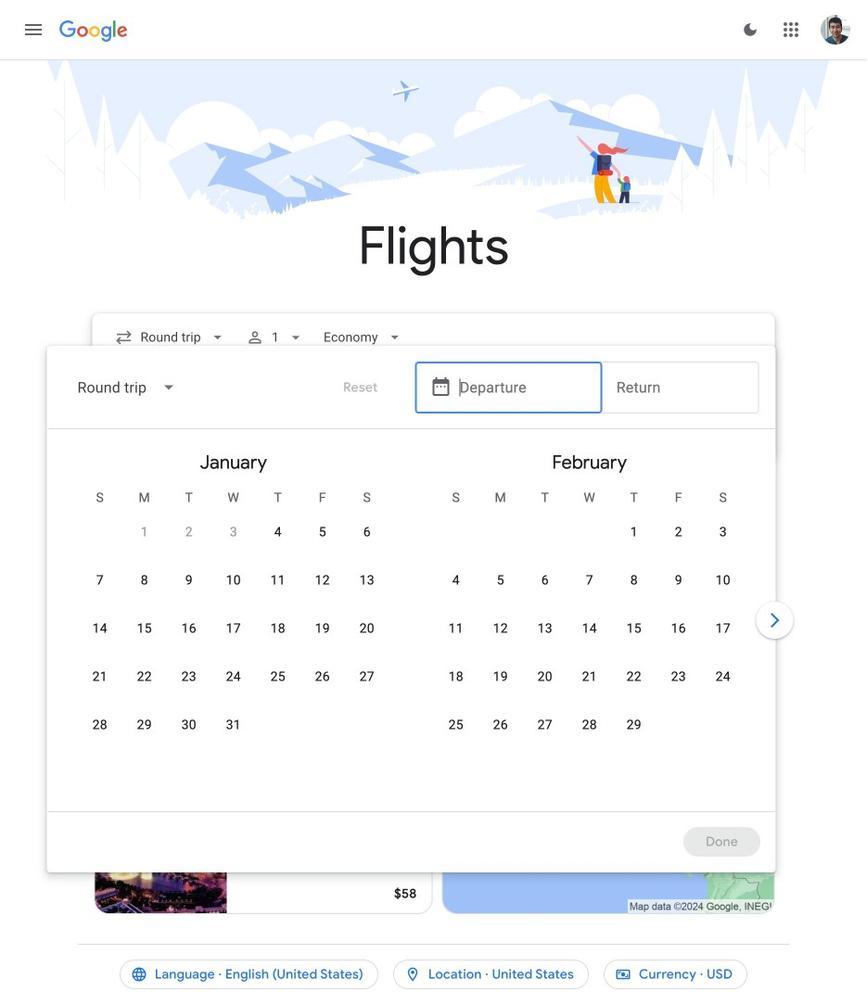 Task type: describe. For each thing, give the bounding box(es) containing it.
thu, jan 11 element
[[271, 572, 286, 590]]

mon, jan 29 element
[[137, 716, 152, 735]]

thu, jan 25 element
[[271, 668, 286, 687]]

Return text field
[[617, 363, 745, 413]]

sun, jan 21 element
[[92, 668, 107, 687]]

row up wed, feb 14 element
[[434, 563, 746, 616]]

sat, feb 17 element
[[716, 620, 731, 638]]

tue, feb 13 element
[[538, 620, 553, 638]]

sat, jan 20 element
[[360, 620, 375, 638]]

wed, jan 3 element
[[230, 523, 237, 542]]

2 row group from the left
[[412, 437, 768, 804]]

suggested trips from san francisco region
[[92, 481, 775, 922]]

mon, jan 8 element
[[141, 572, 148, 590]]

thu, feb 15 element
[[627, 620, 642, 638]]

tue, jan 23 element
[[182, 668, 196, 687]]

58 US dollars text field
[[394, 886, 417, 903]]

mon, feb 5 element
[[497, 572, 504, 590]]

tue, feb 27 element
[[538, 716, 553, 735]]

grid inside flight search box
[[55, 437, 768, 823]]

thu, feb 29 element
[[627, 716, 642, 735]]

fri, jan 5 element
[[319, 523, 326, 542]]

mon, feb 12 element
[[493, 620, 508, 638]]

mon, jan 1 element
[[141, 523, 148, 542]]

mon, feb 19 element
[[493, 668, 508, 687]]

wed, feb 21 element
[[582, 668, 597, 687]]

fri, feb 16 element
[[671, 620, 686, 638]]

tue, jan 30 element
[[182, 716, 196, 735]]

fri, jan 12 element
[[315, 572, 330, 590]]

wed, jan 10 element
[[226, 572, 241, 590]]

frontier and spirit image
[[242, 582, 256, 597]]

row up wed, feb 21 element
[[434, 611, 746, 664]]

fri, jan 26 element
[[315, 668, 330, 687]]

sun, feb 4 element
[[452, 572, 460, 590]]

sat, jan 13 element
[[360, 572, 375, 590]]

fri, feb 23 element
[[671, 668, 686, 687]]

row up wed, jan 24 element
[[78, 611, 389, 664]]

row up wed, jan 17 element
[[78, 563, 389, 616]]

Departure text field
[[492, 363, 604, 413]]

thu, jan 4 element
[[274, 523, 282, 542]]

sat, feb 3 element
[[720, 523, 727, 542]]

mon, jan 22 element
[[137, 668, 152, 687]]



Task type: vqa. For each thing, say whether or not it's contained in the screenshot.
"Deal"
no



Task type: locate. For each thing, give the bounding box(es) containing it.
row
[[122, 508, 389, 568], [612, 508, 746, 568], [78, 563, 389, 616], [434, 563, 746, 616], [78, 611, 389, 664], [434, 611, 746, 664], [78, 660, 389, 713], [434, 660, 746, 713], [78, 708, 256, 761], [434, 708, 656, 761]]

sat, jan 27 element
[[360, 668, 375, 687]]

fri, jan 19 element
[[315, 620, 330, 638]]

sun, jan 14 element
[[92, 620, 107, 638]]

tue, feb 20 element
[[538, 668, 553, 687]]

Flight search field
[[47, 314, 797, 873]]

sat, jan 6 element
[[363, 523, 371, 542]]

row down tue, feb 20 element on the bottom of page
[[434, 708, 656, 761]]

thu, jan 18 element
[[271, 620, 286, 638]]

thu, feb 22 element
[[627, 668, 642, 687]]

row up wed, feb 28 element in the bottom of the page
[[434, 660, 746, 713]]

jetblue image
[[242, 714, 256, 728]]

wed, feb 7 element
[[586, 572, 593, 590]]

change appearance image
[[728, 7, 773, 52]]

tue, feb 6 element
[[541, 572, 549, 590]]

None field
[[107, 321, 234, 355], [316, 321, 411, 355], [63, 366, 191, 410], [107, 321, 234, 355], [316, 321, 411, 355], [63, 366, 191, 410]]

row down the tue, jan 23 element
[[78, 708, 256, 761]]

mon, jan 15 element
[[137, 620, 152, 638]]

1 row group from the left
[[55, 437, 412, 804]]

sat, feb 24 element
[[716, 668, 731, 687]]

thu, feb 1 element
[[630, 523, 638, 542]]

wed, feb 28 element
[[582, 716, 597, 735]]

fri, feb 2 element
[[675, 523, 682, 542]]

mon, feb 26 element
[[493, 716, 508, 735]]

grid
[[55, 437, 768, 823]]

wed, feb 14 element
[[582, 620, 597, 638]]

row up fri, feb 9 element
[[612, 508, 746, 568]]

fri, feb 9 element
[[675, 572, 682, 590]]

tue, jan 2 element
[[185, 523, 193, 542]]

sun, feb 18 element
[[449, 668, 464, 687]]

wed, jan 24 element
[[226, 668, 241, 687]]

Departure text field
[[460, 363, 588, 413]]

sun, feb 11 element
[[449, 620, 464, 638]]

sat, feb 10 element
[[716, 572, 731, 590]]

row up wed, jan 10 element
[[122, 508, 389, 568]]

next image
[[753, 599, 797, 643]]

sun, jan 28 element
[[92, 716, 107, 735]]

tue, jan 9 element
[[185, 572, 193, 590]]

Return text field
[[633, 363, 744, 413]]

tue, jan 16 element
[[182, 620, 196, 638]]

main menu image
[[22, 19, 45, 41]]

thu, feb 8 element
[[630, 572, 638, 590]]

wed, jan 31 element
[[226, 716, 241, 735]]

sun, feb 25 element
[[449, 716, 464, 735]]

row group
[[55, 437, 412, 804], [412, 437, 768, 804]]

row up jetblue image
[[78, 660, 389, 713]]

wed, jan 17 element
[[226, 620, 241, 638]]

sun, jan 7 element
[[96, 572, 104, 590]]



